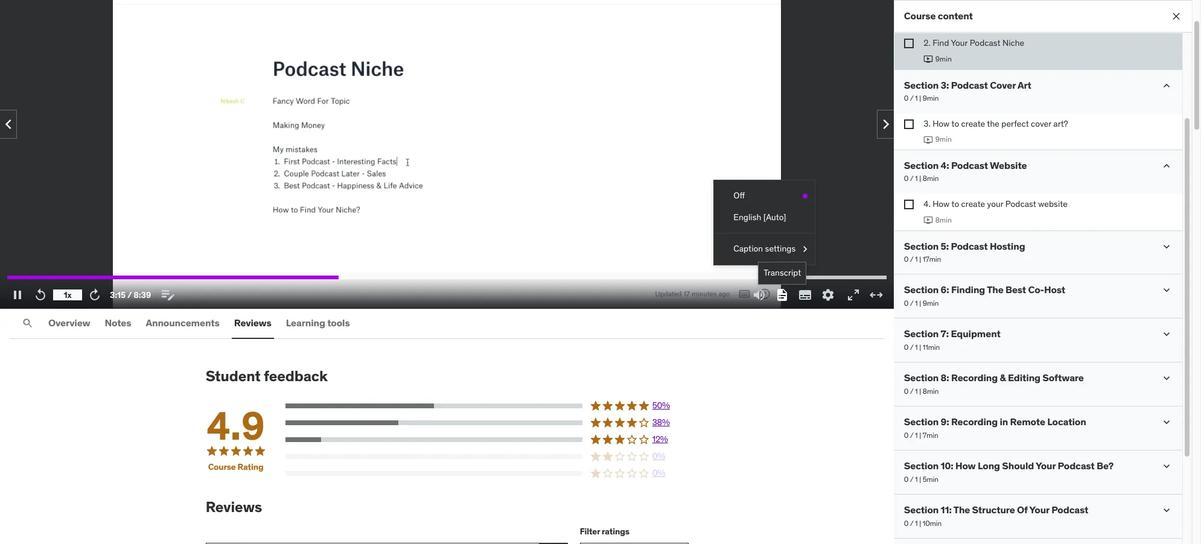 Task type: locate. For each thing, give the bounding box(es) containing it.
6 | from the top
[[920, 387, 922, 396]]

1 vertical spatial how
[[933, 199, 950, 210]]

podcast inside section 3: podcast cover art 0 / 1 | 9min
[[951, 79, 988, 91]]

expanded view image
[[869, 288, 884, 302]]

8min inside 'section 8: recording & editing software 0 / 1 | 8min'
[[923, 387, 939, 396]]

to for 4:
[[952, 199, 959, 210]]

1 xsmall image from the top
[[904, 119, 914, 129]]

1 vertical spatial create
[[961, 199, 985, 210]]

5 1 from the top
[[915, 343, 918, 352]]

4 0 from the top
[[904, 299, 909, 308]]

0 inside the section 5: podcast hosting 0 / 1 | 17min
[[904, 255, 909, 264]]

section up 7min on the right bottom
[[904, 416, 939, 428]]

1 vertical spatial recording
[[952, 416, 998, 428]]

section 7: equipment button
[[904, 328, 1001, 340]]

section
[[904, 79, 939, 91], [904, 159, 939, 172], [904, 240, 939, 252], [904, 284, 939, 296], [904, 328, 939, 340], [904, 372, 939, 384], [904, 416, 939, 428], [904, 460, 939, 472], [904, 504, 939, 516]]

your right should
[[1036, 460, 1056, 472]]

2 create from the top
[[961, 199, 985, 210]]

course content
[[904, 10, 973, 22]]

course for course rating
[[208, 462, 236, 473]]

| inside 'section 8: recording & editing software 0 / 1 | 8min'
[[920, 387, 922, 396]]

2 vertical spatial 8min
[[923, 387, 939, 396]]

0 vertical spatial 0%
[[652, 451, 665, 462]]

section left 6:
[[904, 284, 939, 296]]

0 horizontal spatial the
[[954, 504, 970, 516]]

section for section 6: finding the best co-host
[[904, 284, 939, 296]]

0% for second "0%" button from the top
[[652, 468, 665, 479]]

0 vertical spatial 8min
[[923, 174, 939, 183]]

8min right "play how to create your podcast website" image
[[936, 215, 952, 224]]

sidebar element
[[894, 0, 1192, 544]]

/ inside 'section 8: recording & editing software 0 / 1 | 8min'
[[910, 387, 914, 396]]

how right 3. at the top right
[[933, 118, 950, 129]]

announcements button
[[143, 309, 222, 338]]

course left 'rating'
[[208, 462, 236, 473]]

section 3: podcast cover art button
[[904, 79, 1032, 91]]

1 vertical spatial course
[[208, 462, 236, 473]]

section for section 5: podcast hosting
[[904, 240, 939, 252]]

1 vertical spatial reviews
[[206, 498, 262, 517]]

/ inside section 6: finding the best co-host 0 / 1 | 9min
[[910, 299, 914, 308]]

section 9: recording in remote location 0 / 1 | 7min
[[904, 416, 1087, 440]]

/ inside video player region
[[127, 289, 132, 300]]

how
[[933, 118, 950, 129], [933, 199, 950, 210], [956, 460, 976, 472]]

podcast right 3:
[[951, 79, 988, 91]]

section left 8:
[[904, 372, 939, 384]]

0% button
[[285, 451, 688, 463], [285, 468, 688, 480]]

9min inside section 6: finding the best co-host 0 / 1 | 9min
[[923, 299, 939, 308]]

0 vertical spatial reviews
[[234, 317, 271, 329]]

2 small image from the top
[[1161, 329, 1173, 341]]

your inside section 10: how long should your podcast be? 0 / 1 | 5min
[[1036, 460, 1056, 472]]

content
[[938, 10, 973, 22]]

your right find
[[951, 38, 968, 49]]

small image for section 11: the structure of your podcast
[[1161, 505, 1173, 517]]

podcast right "4:"
[[952, 159, 988, 172]]

the inside section 11: the structure of your podcast 0 / 1 | 10min
[[954, 504, 970, 516]]

50% button
[[285, 400, 688, 412]]

the right 11:
[[954, 504, 970, 516]]

9min
[[936, 54, 952, 63], [923, 94, 939, 103], [936, 135, 952, 144], [923, 299, 939, 308]]

| inside section 11: the structure of your podcast 0 / 1 | 10min
[[920, 519, 922, 528]]

1 vertical spatial your
[[1036, 460, 1056, 472]]

6 section from the top
[[904, 372, 939, 384]]

section left 3:
[[904, 79, 939, 91]]

0 inside 'section 8: recording & editing software 0 / 1 | 8min'
[[904, 387, 909, 396]]

small image
[[1161, 80, 1173, 92], [1161, 241, 1173, 253], [799, 243, 811, 255], [1161, 285, 1173, 297], [1161, 505, 1173, 517]]

course up 2.
[[904, 10, 936, 22]]

5 small image from the top
[[1161, 461, 1173, 473]]

section 7: equipment 0 / 1 | 11min
[[904, 328, 1001, 352]]

3 | from the top
[[920, 255, 922, 264]]

in
[[1000, 416, 1008, 428]]

9min up 3. at the top right
[[923, 94, 939, 103]]

recording inside 'section 8: recording & editing software 0 / 1 | 8min'
[[952, 372, 998, 384]]

podcast right your
[[1006, 199, 1036, 210]]

reviews down course rating
[[206, 498, 262, 517]]

create for website
[[961, 199, 985, 210]]

video player region
[[0, 0, 895, 309]]

section up 11min
[[904, 328, 939, 340]]

9min right stop find your podcast niche icon
[[936, 54, 952, 63]]

7 0 from the top
[[904, 431, 909, 440]]

section 5: podcast hosting button
[[904, 240, 1026, 252]]

section up the 5min
[[904, 460, 939, 472]]

1 create from the top
[[961, 118, 985, 129]]

6 0 from the top
[[904, 387, 909, 396]]

2.
[[924, 38, 931, 49]]

overview button
[[46, 309, 93, 338]]

1 small image from the top
[[1161, 160, 1173, 172]]

1 vertical spatial 8min
[[936, 215, 952, 224]]

8min up 4.
[[923, 174, 939, 183]]

0 vertical spatial recording
[[952, 372, 998, 384]]

how right 10:
[[956, 460, 976, 472]]

your right of
[[1030, 504, 1050, 516]]

3 section from the top
[[904, 240, 939, 252]]

the left best
[[987, 284, 1004, 296]]

menu inside video player region
[[714, 181, 815, 265]]

course inside sidebar element
[[904, 10, 936, 22]]

2 section from the top
[[904, 159, 939, 172]]

small image for section 7: equipment
[[1161, 329, 1173, 341]]

1 vertical spatial the
[[954, 504, 970, 516]]

find
[[933, 38, 949, 49]]

1 section from the top
[[904, 79, 939, 91]]

overview
[[48, 317, 90, 329]]

co-
[[1029, 284, 1045, 296]]

1 inside section 6: finding the best co-host 0 / 1 | 9min
[[915, 299, 918, 308]]

0 vertical spatial to
[[952, 118, 959, 129]]

[auto]
[[763, 212, 786, 223]]

section inside section 6: finding the best co-host 0 / 1 | 9min
[[904, 284, 939, 296]]

1 horizontal spatial course
[[904, 10, 936, 22]]

2 vertical spatial how
[[956, 460, 976, 472]]

xsmall image
[[904, 119, 914, 129], [904, 200, 914, 210]]

podcast inside section 10: how long should your podcast be? 0 / 1 | 5min
[[1058, 460, 1095, 472]]

menu containing off
[[714, 181, 815, 265]]

7 | from the top
[[920, 431, 922, 440]]

recording left the &
[[952, 372, 998, 384]]

0
[[904, 94, 909, 103], [904, 174, 909, 183], [904, 255, 909, 264], [904, 299, 909, 308], [904, 343, 909, 352], [904, 387, 909, 396], [904, 431, 909, 440], [904, 475, 909, 484], [904, 519, 909, 528]]

1 | from the top
[[920, 94, 922, 103]]

8 0 from the top
[[904, 475, 909, 484]]

6 1 from the top
[[915, 387, 918, 396]]

1 recording from the top
[[952, 372, 998, 384]]

0 vertical spatial 0% button
[[285, 451, 688, 463]]

10:
[[941, 460, 954, 472]]

3 0 from the top
[[904, 255, 909, 264]]

8min up 7min on the right bottom
[[923, 387, 939, 396]]

3:
[[941, 79, 949, 91]]

be?
[[1097, 460, 1114, 472]]

4 section from the top
[[904, 284, 939, 296]]

create left the the
[[961, 118, 985, 129]]

podcast
[[970, 38, 1001, 49], [951, 79, 988, 91], [952, 159, 988, 172], [1006, 199, 1036, 210], [951, 240, 988, 252], [1058, 460, 1095, 472], [1052, 504, 1089, 516]]

xsmall image left 4.
[[904, 200, 914, 210]]

0 inside section 7: equipment 0 / 1 | 11min
[[904, 343, 909, 352]]

1 vertical spatial to
[[952, 199, 959, 210]]

your for structure
[[1030, 504, 1050, 516]]

search image
[[22, 318, 34, 330]]

english [auto]
[[733, 212, 786, 223]]

2 0 from the top
[[904, 174, 909, 183]]

1x button
[[53, 285, 82, 305]]

course for course content
[[904, 10, 936, 22]]

0 vertical spatial your
[[951, 38, 968, 49]]

2 1 from the top
[[915, 174, 918, 183]]

course
[[904, 10, 936, 22], [208, 462, 236, 473]]

small image for section 5: podcast hosting
[[1161, 241, 1173, 253]]

small image
[[1161, 160, 1173, 172], [1161, 329, 1173, 341], [1161, 373, 1173, 385], [1161, 417, 1173, 429], [1161, 461, 1173, 473]]

section up 10min
[[904, 504, 939, 516]]

section inside section 7: equipment 0 / 1 | 11min
[[904, 328, 939, 340]]

settings
[[765, 244, 796, 254]]

section inside section 9: recording in remote location 0 / 1 | 7min
[[904, 416, 939, 428]]

host
[[1045, 284, 1066, 296]]

xsmall image left 3. at the top right
[[904, 119, 914, 129]]

best
[[1006, 284, 1027, 296]]

1 to from the top
[[952, 118, 959, 129]]

0 vertical spatial create
[[961, 118, 985, 129]]

of
[[1017, 504, 1028, 516]]

art
[[1018, 79, 1032, 91]]

1 horizontal spatial the
[[987, 284, 1004, 296]]

create for cover
[[961, 118, 985, 129]]

2 to from the top
[[952, 199, 959, 210]]

2 0% from the top
[[652, 468, 665, 479]]

10min
[[923, 519, 942, 528]]

section for section 9: recording in remote location
[[904, 416, 939, 428]]

section left "4:"
[[904, 159, 939, 172]]

section inside the section 5: podcast hosting 0 / 1 | 17min
[[904, 240, 939, 252]]

reviews left learning
[[234, 317, 271, 329]]

0 vertical spatial the
[[987, 284, 1004, 296]]

8min
[[923, 174, 939, 183], [936, 215, 952, 224], [923, 387, 939, 396]]

8 section from the top
[[904, 460, 939, 472]]

1 vertical spatial xsmall image
[[904, 200, 914, 210]]

recording
[[952, 372, 998, 384], [952, 416, 998, 428]]

8min inside section 4: podcast website 0 / 1 | 8min
[[923, 174, 939, 183]]

your inside section 11: the structure of your podcast 0 / 1 | 10min
[[1030, 504, 1050, 516]]

pause image
[[10, 288, 25, 302]]

/ inside the section 5: podcast hosting 0 / 1 | 17min
[[910, 255, 914, 264]]

9 | from the top
[[920, 519, 922, 528]]

4.
[[924, 199, 931, 210]]

| inside section 9: recording in remote location 0 / 1 | 7min
[[920, 431, 922, 440]]

0 inside section 6: finding the best co-host 0 / 1 | 9min
[[904, 299, 909, 308]]

section 3: podcast cover art 0 / 1 | 9min
[[904, 79, 1032, 103]]

your
[[987, 199, 1003, 210]]

1 0% button from the top
[[285, 451, 688, 463]]

section inside section 4: podcast website 0 / 1 | 8min
[[904, 159, 939, 172]]

3 small image from the top
[[1161, 373, 1173, 385]]

0 vertical spatial how
[[933, 118, 950, 129]]

0 inside section 10: how long should your podcast be? 0 / 1 | 5min
[[904, 475, 909, 484]]

1 0% from the top
[[652, 451, 665, 462]]

0 vertical spatial course
[[904, 10, 936, 22]]

8 | from the top
[[920, 475, 922, 484]]

| inside section 10: how long should your podcast be? 0 / 1 | 5min
[[920, 475, 922, 484]]

4 small image from the top
[[1161, 417, 1173, 429]]

9min up section 7: equipment dropdown button at the right bottom of the page
[[923, 299, 939, 308]]

the
[[987, 284, 1004, 296], [954, 504, 970, 516]]

equipment
[[951, 328, 1001, 340]]

podcast left be?
[[1058, 460, 1095, 472]]

section for section 7: equipment
[[904, 328, 939, 340]]

section for section 3: podcast cover art
[[904, 79, 939, 91]]

0 inside section 9: recording in remote location 0 / 1 | 7min
[[904, 431, 909, 440]]

/
[[910, 94, 914, 103], [910, 174, 914, 183], [910, 255, 914, 264], [127, 289, 132, 300], [910, 299, 914, 308], [910, 343, 914, 352], [910, 387, 914, 396], [910, 431, 914, 440], [910, 475, 914, 484], [910, 519, 914, 528]]

7 section from the top
[[904, 416, 939, 428]]

38%
[[652, 417, 670, 428]]

1 vertical spatial 0% button
[[285, 468, 688, 480]]

8 1 from the top
[[915, 475, 918, 484]]

5 section from the top
[[904, 328, 939, 340]]

section for section 8: recording & editing software
[[904, 372, 939, 384]]

create
[[961, 118, 985, 129], [961, 199, 985, 210]]

4.9
[[207, 402, 265, 451]]

3:15 / 8:39
[[110, 289, 151, 300]]

off
[[733, 190, 745, 201]]

reviews
[[234, 317, 271, 329], [206, 498, 262, 517]]

5 0 from the top
[[904, 343, 909, 352]]

transcript
[[764, 268, 801, 279]]

your
[[951, 38, 968, 49], [1036, 460, 1056, 472], [1030, 504, 1050, 516]]

to right 3. at the top right
[[952, 118, 959, 129]]

section inside section 11: the structure of your podcast 0 / 1 | 10min
[[904, 504, 939, 516]]

0 inside section 4: podcast website 0 / 1 | 8min
[[904, 174, 909, 183]]

to right 4.
[[952, 199, 959, 210]]

small image for section 10: how long should your podcast be?
[[1161, 461, 1173, 473]]

9 1 from the top
[[915, 519, 918, 528]]

4 | from the top
[[920, 299, 922, 308]]

2 vertical spatial your
[[1030, 504, 1050, 516]]

podcast right of
[[1052, 504, 1089, 516]]

location
[[1048, 416, 1087, 428]]

should
[[1002, 460, 1034, 472]]

0 vertical spatial xsmall image
[[904, 119, 914, 129]]

2 xsmall image from the top
[[904, 200, 914, 210]]

art?
[[1054, 118, 1068, 129]]

7min
[[923, 431, 939, 440]]

section inside section 3: podcast cover art 0 / 1 | 9min
[[904, 79, 939, 91]]

Search reviews text field
[[206, 543, 539, 544]]

11min
[[923, 343, 940, 352]]

9min inside section 3: podcast cover art 0 / 1 | 9min
[[923, 94, 939, 103]]

to
[[952, 118, 959, 129], [952, 199, 959, 210]]

section inside section 10: how long should your podcast be? 0 / 1 | 5min
[[904, 460, 939, 472]]

1 1 from the top
[[915, 94, 918, 103]]

section up 17min at the top
[[904, 240, 939, 252]]

go to next lecture image
[[876, 115, 896, 134]]

9 0 from the top
[[904, 519, 909, 528]]

how right 4.
[[933, 199, 950, 210]]

2 recording from the top
[[952, 416, 998, 428]]

section inside 'section 8: recording & editing software 0 / 1 | 8min'
[[904, 372, 939, 384]]

close course content sidebar image
[[1170, 10, 1182, 22]]

perfect
[[1002, 118, 1029, 129]]

recording left in
[[952, 416, 998, 428]]

1 0 from the top
[[904, 94, 909, 103]]

small image inside "caption settings" popup button
[[799, 243, 811, 255]]

2 | from the top
[[920, 174, 922, 183]]

0 horizontal spatial course
[[208, 462, 236, 473]]

/ inside section 3: podcast cover art 0 / 1 | 9min
[[910, 94, 914, 103]]

podcast right 5:
[[951, 240, 988, 252]]

4 1 from the top
[[915, 299, 918, 308]]

create left your
[[961, 199, 985, 210]]

subtitles image
[[798, 288, 813, 302]]

recording inside section 9: recording in remote location 0 / 1 | 7min
[[952, 416, 998, 428]]

7 1 from the top
[[915, 431, 918, 440]]

9 section from the top
[[904, 504, 939, 516]]

small image for section 8: recording & editing software
[[1161, 373, 1173, 385]]

play how to create your podcast website image
[[924, 216, 933, 225]]

5 | from the top
[[920, 343, 922, 352]]

learning tools button
[[284, 309, 352, 338]]

small image for section 4: podcast website
[[1161, 160, 1173, 172]]

8:39
[[134, 289, 151, 300]]

1 vertical spatial 0%
[[652, 468, 665, 479]]

3 1 from the top
[[915, 255, 918, 264]]

menu
[[714, 181, 815, 265]]



Task type: describe. For each thing, give the bounding box(es) containing it.
hosting
[[990, 240, 1026, 252]]

| inside section 3: podcast cover art 0 / 1 | 9min
[[920, 94, 922, 103]]

notes button
[[102, 309, 134, 338]]

1 inside 'section 8: recording & editing software 0 / 1 | 8min'
[[915, 387, 918, 396]]

3:15
[[110, 289, 126, 300]]

section 4: podcast website button
[[904, 159, 1027, 172]]

small image for section 6: finding the best co-host
[[1161, 285, 1173, 297]]

8:
[[941, 372, 950, 384]]

learning tools
[[286, 317, 350, 329]]

cover
[[1031, 118, 1051, 129]]

50%
[[652, 400, 670, 411]]

podcast inside the section 5: podcast hosting 0 / 1 | 17min
[[951, 240, 988, 252]]

learning
[[286, 317, 325, 329]]

| inside section 7: equipment 0 / 1 | 11min
[[920, 343, 922, 352]]

17min
[[923, 255, 941, 264]]

how for 3:
[[933, 118, 950, 129]]

your for long
[[1036, 460, 1056, 472]]

go to previous lecture image
[[0, 115, 18, 134]]

section 6: finding the best co-host button
[[904, 284, 1066, 296]]

filter ratings
[[580, 526, 630, 537]]

1 inside section 4: podcast website 0 / 1 | 8min
[[915, 174, 918, 183]]

reviews button
[[232, 309, 274, 338]]

6:
[[941, 284, 950, 296]]

english [auto] button
[[714, 207, 815, 228]]

section 8: recording & editing software button
[[904, 372, 1084, 384]]

| inside the section 5: podcast hosting 0 / 1 | 17min
[[920, 255, 922, 264]]

remote
[[1010, 416, 1046, 428]]

0 inside section 11: the structure of your podcast 0 / 1 | 10min
[[904, 519, 909, 528]]

| inside section 4: podcast website 0 / 1 | 8min
[[920, 174, 922, 183]]

recording for 8:
[[952, 372, 998, 384]]

notes
[[105, 317, 131, 329]]

9min right "play how to create the perfect cover art?" image
[[936, 135, 952, 144]]

12% button
[[285, 434, 688, 446]]

small image for section 3: podcast cover art
[[1161, 80, 1173, 92]]

section 4: podcast website 0 / 1 | 8min
[[904, 159, 1027, 183]]

how for 4:
[[933, 199, 950, 210]]

structure
[[972, 504, 1015, 516]]

off button
[[714, 185, 815, 207]]

section 6: finding the best co-host 0 / 1 | 9min
[[904, 284, 1066, 308]]

website
[[1038, 199, 1068, 210]]

small image for section 9: recording in remote location
[[1161, 417, 1173, 429]]

rating
[[238, 462, 264, 473]]

fullscreen image
[[846, 288, 861, 302]]

podcast inside section 4: podcast website 0 / 1 | 8min
[[952, 159, 988, 172]]

progress bar slider
[[7, 270, 887, 285]]

3.
[[924, 118, 931, 129]]

1 inside section 3: podcast cover art 0 / 1 | 9min
[[915, 94, 918, 103]]

podcast left the niche
[[970, 38, 1001, 49]]

course rating
[[208, 462, 264, 473]]

1 inside section 9: recording in remote location 0 / 1 | 7min
[[915, 431, 918, 440]]

section for section 10: how long should your podcast be?
[[904, 460, 939, 472]]

the inside section 6: finding the best co-host 0 / 1 | 9min
[[987, 284, 1004, 296]]

section 8: recording & editing software 0 / 1 | 8min
[[904, 372, 1084, 396]]

student
[[206, 367, 261, 386]]

how inside section 10: how long should your podcast be? 0 / 1 | 5min
[[956, 460, 976, 472]]

caption
[[733, 244, 763, 254]]

to for 3:
[[952, 118, 959, 129]]

/ inside section 11: the structure of your podcast 0 / 1 | 10min
[[910, 519, 914, 528]]

xsmall image for section 4: podcast website
[[904, 200, 914, 210]]

mute image
[[752, 288, 767, 302]]

section 9: recording in remote location button
[[904, 416, 1087, 428]]

0 inside section 3: podcast cover art 0 / 1 | 9min
[[904, 94, 909, 103]]

section 11: the structure of your podcast 0 / 1 | 10min
[[904, 504, 1089, 528]]

2 0% button from the top
[[285, 468, 688, 480]]

ratings
[[602, 526, 630, 537]]

rewind 5 seconds image
[[33, 288, 48, 302]]

section for section 11: the structure of your podcast
[[904, 504, 939, 516]]

4:
[[941, 159, 950, 172]]

transcript in sidebar region image
[[775, 288, 790, 302]]

1 inside the section 5: podcast hosting 0 / 1 | 17min
[[915, 255, 918, 264]]

website
[[990, 159, 1027, 172]]

english
[[733, 212, 761, 223]]

captions group
[[714, 185, 815, 228]]

finding
[[952, 284, 986, 296]]

section 5: podcast hosting 0 / 1 | 17min
[[904, 240, 1026, 264]]

3. how to create the perfect cover art?
[[924, 118, 1068, 129]]

long
[[978, 460, 1000, 472]]

/ inside section 10: how long should your podcast be? 0 / 1 | 5min
[[910, 475, 914, 484]]

software
[[1043, 372, 1084, 384]]

recording for 9:
[[952, 416, 998, 428]]

cover
[[990, 79, 1016, 91]]

/ inside section 7: equipment 0 / 1 | 11min
[[910, 343, 914, 352]]

feedback
[[264, 367, 328, 386]]

section for section 4: podcast website
[[904, 159, 939, 172]]

student feedback
[[206, 367, 328, 386]]

/ inside section 4: podcast website 0 / 1 | 8min
[[910, 174, 914, 183]]

caption settings button
[[714, 239, 815, 260]]

1 inside section 11: the structure of your podcast 0 / 1 | 10min
[[915, 519, 918, 528]]

| inside section 6: finding the best co-host 0 / 1 | 9min
[[920, 299, 922, 308]]

5min
[[923, 475, 939, 484]]

section 10: how long should your podcast be? button
[[904, 460, 1114, 472]]

/ inside section 9: recording in remote location 0 / 1 | 7min
[[910, 431, 914, 440]]

2. find your podcast niche
[[924, 38, 1025, 49]]

filter
[[580, 526, 600, 537]]

12%
[[652, 434, 668, 445]]

stop find your podcast niche image
[[924, 55, 933, 64]]

section 11: the structure of your podcast button
[[904, 504, 1089, 516]]

niche
[[1003, 38, 1025, 49]]

forward 5 seconds image
[[88, 288, 102, 302]]

9:
[[941, 416, 950, 428]]

the
[[987, 118, 1000, 129]]

section 10: how long should your podcast be? 0 / 1 | 5min
[[904, 460, 1114, 484]]

caption settings
[[733, 244, 796, 254]]

0% for 1st "0%" button
[[652, 451, 665, 462]]

1 inside section 10: how long should your podcast be? 0 / 1 | 5min
[[915, 475, 918, 484]]

1 inside section 7: equipment 0 / 1 | 11min
[[915, 343, 918, 352]]

1x
[[64, 289, 72, 300]]

xsmall image
[[904, 39, 914, 49]]

podcast inside section 11: the structure of your podcast 0 / 1 | 10min
[[1052, 504, 1089, 516]]

tools
[[327, 317, 350, 329]]

11:
[[941, 504, 952, 516]]

announcements
[[146, 317, 220, 329]]

editing
[[1008, 372, 1041, 384]]

play how to create the perfect cover art? image
[[924, 135, 933, 145]]

add note image
[[161, 288, 175, 302]]

settings image
[[821, 288, 836, 302]]

4. how to create your podcast website
[[924, 199, 1068, 210]]

7:
[[941, 328, 949, 340]]

xsmall image for section 3: podcast cover art
[[904, 119, 914, 129]]

reviews inside reviews button
[[234, 317, 271, 329]]

38% button
[[285, 417, 688, 429]]



Task type: vqa. For each thing, say whether or not it's contained in the screenshot.
Section for Section 6: Finding The Best Co-Host
yes



